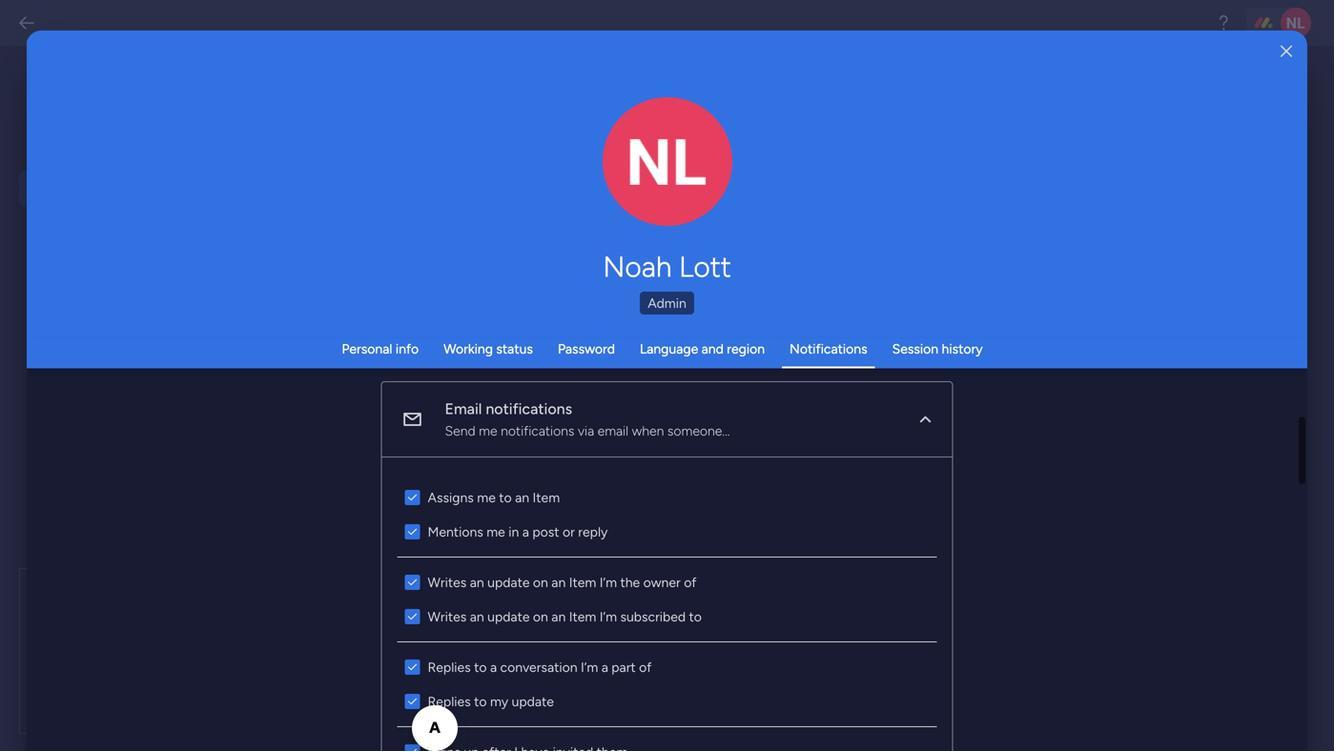 Task type: locate. For each thing, give the bounding box(es) containing it.
the left system
[[317, 186, 337, 202]]

0 vertical spatial on
[[582, 312, 597, 328]]

0 horizontal spatial file
[[513, 625, 532, 642]]

to inside "decide whether or not to present weekends on the timeline. this will set the default presentation mode, and users may change it from each timeline view or widget."
[[454, 312, 467, 328]]

weekends down each
[[382, 376, 442, 392]]

2 vertical spatial update
[[512, 694, 554, 710]]

writes
[[428, 575, 467, 591], [428, 609, 467, 625]]

the inside region
[[621, 575, 640, 591]]

1 vertical spatial me
[[477, 490, 496, 506]]

1 horizontal spatial will
[[366, 625, 385, 642]]

item
[[533, 490, 560, 506], [569, 575, 597, 591], [569, 609, 597, 625]]

will left set
[[344, 332, 364, 348]]

mode,
[[537, 332, 574, 348]]

v2 export image
[[385, 724, 400, 740]]

0 horizontal spatial or
[[415, 312, 427, 328]]

session history
[[893, 341, 983, 357]]

&
[[582, 680, 591, 697]]

update for writes an update on an item i'm the owner of
[[488, 575, 530, 591]]

update for writes an update on an item i'm subscribed to
[[488, 609, 530, 625]]

mentions
[[428, 524, 484, 541]]

you
[[617, 625, 639, 642]]

language and region link
[[640, 341, 765, 357]]

change inside change profile picture
[[627, 172, 670, 187]]

for
[[646, 680, 663, 697]]

0 vertical spatial will
[[344, 332, 364, 348]]

or right post
[[563, 524, 575, 541]]

i'm up &
[[581, 660, 598, 676]]

an down writes an update on an item i'm the owner of
[[552, 609, 566, 625]]

1 horizontal spatial and
[[603, 605, 625, 622]]

account down assigns
[[391, 524, 475, 551]]

replies for replies to a conversation i'm a part of
[[428, 660, 471, 676]]

system
[[340, 186, 383, 202]]

0 horizontal spatial and
[[577, 332, 599, 348]]

item up post
[[533, 490, 560, 506]]

and up you
[[603, 605, 625, 622]]

working status
[[444, 341, 533, 357]]

zip
[[559, 572, 581, 593]]

the up boards)
[[351, 605, 371, 622]]

on left zip
[[533, 575, 548, 591]]

files right the exclude
[[390, 680, 414, 697]]

picture
[[648, 188, 687, 203]]

zip
[[490, 625, 510, 642]]

1 vertical spatial on
[[533, 575, 548, 591]]

item up shareable
[[569, 575, 597, 591]]

file inside all of the account's boards (including shareable and private boards) will be packed into a zip file with any files you might have in those boards.
[[513, 625, 532, 642]]

change the first day of the week in the all date related places in the system (date picker, timeline, etc..)
[[317, 166, 696, 202]]

status
[[497, 341, 533, 357]]

help image
[[1215, 13, 1234, 32]]

2 replies from the top
[[428, 694, 471, 710]]

change up picture
[[627, 172, 670, 187]]

with
[[535, 625, 561, 642]]

on inside "decide whether or not to present weekends on the timeline. this will set the default presentation mode, and users may change it from each timeline view or widget."
[[582, 312, 597, 328]]

in inside region
[[509, 524, 519, 541]]

when
[[632, 423, 664, 439]]

0 vertical spatial weekends
[[519, 312, 579, 328]]

notifications down view
[[486, 400, 573, 418]]

on
[[582, 312, 597, 328], [533, 575, 548, 591], [533, 609, 548, 625]]

all
[[552, 166, 565, 182]]

in up etc..)
[[515, 166, 526, 182]]

those
[[362, 645, 396, 662]]

boards
[[434, 605, 475, 622]]

and left users
[[577, 332, 599, 348]]

2 vertical spatial item
[[569, 609, 597, 625]]

1 vertical spatial i'm
[[600, 609, 617, 625]]

item for the
[[569, 575, 597, 591]]

1 vertical spatial notifications
[[501, 423, 575, 439]]

0 vertical spatial replies
[[428, 660, 471, 676]]

assigns me to an item
[[428, 490, 560, 506]]

history
[[942, 341, 983, 357]]

of right day
[[442, 166, 454, 182]]

export account data
[[317, 524, 527, 551]]

me right send
[[479, 423, 498, 439]]

weekends down show weekends
[[377, 395, 437, 411]]

1 vertical spatial weekends
[[382, 376, 442, 392]]

export up all at the left bottom
[[317, 572, 367, 593]]

will up the those
[[366, 625, 385, 642]]

me down assigns me to an item
[[487, 524, 505, 541]]

learn more link
[[431, 722, 503, 743]]

replies to a conversation i'm a part of
[[428, 660, 652, 676]]

have
[[317, 645, 345, 662]]

notifications
[[486, 400, 573, 418], [501, 423, 575, 439]]

(including
[[478, 605, 537, 622]]

in right have
[[348, 645, 359, 662]]

the inside all of the account's boards (including shareable and private boards) will be packed into a zip file with any files you might have in those boards.
[[351, 605, 371, 622]]

may
[[638, 332, 663, 348]]

files right any
[[589, 625, 613, 642]]

1 vertical spatial export
[[317, 572, 367, 593]]

me
[[479, 423, 498, 439], [477, 490, 496, 506], [487, 524, 505, 541]]

region containing assigns me to an item
[[382, 458, 953, 752]]

0 vertical spatial me
[[479, 423, 498, 439]]

replies
[[428, 660, 471, 676], [428, 694, 471, 710]]

schedule
[[553, 91, 618, 111]]

region
[[382, 458, 953, 752]]

on up password on the left top of the page
[[582, 312, 597, 328]]

weekends
[[519, 312, 579, 328], [382, 376, 442, 392], [377, 395, 437, 411]]

notifications left via
[[501, 423, 575, 439]]

update up (including
[[488, 575, 530, 591]]

writes down whole
[[428, 609, 467, 625]]

0 vertical spatial file
[[585, 572, 609, 593]]

0 vertical spatial item
[[533, 490, 560, 506]]

personal
[[342, 341, 393, 357]]

whether
[[362, 312, 412, 328]]

1 vertical spatial or
[[521, 352, 534, 368]]

timeline
[[440, 352, 487, 368]]

and
[[577, 332, 599, 348], [702, 341, 724, 357], [603, 605, 625, 622]]

and left region at top right
[[702, 341, 724, 357]]

writes for writes an update on an item i'm subscribed to
[[428, 609, 467, 625]]

1 vertical spatial update
[[488, 609, 530, 625]]

work
[[511, 91, 549, 111]]

exclude files attached to board columns & updates for a faster export
[[340, 680, 753, 697]]

subscribed
[[621, 609, 686, 625]]

i'm for the
[[600, 575, 617, 591]]

2 writes from the top
[[428, 609, 467, 625]]

of inside change the first day of the week in the all date related places in the system (date picker, timeline, etc..)
[[442, 166, 454, 182]]

i'm right zip
[[600, 575, 617, 591]]

view
[[490, 352, 518, 368]]

weekends up mode,
[[519, 312, 579, 328]]

0 vertical spatial files
[[589, 625, 613, 642]]

change up system
[[317, 166, 363, 182]]

mentions me in a post or reply
[[428, 524, 608, 541]]

1 horizontal spatial files
[[589, 625, 613, 642]]

or left not
[[415, 312, 427, 328]]

export for export account data
[[317, 524, 385, 551]]

me right assigns
[[477, 490, 496, 506]]

0 vertical spatial update
[[488, 575, 530, 591]]

export up your
[[317, 524, 385, 551]]

2 vertical spatial on
[[533, 609, 548, 625]]

the left owner
[[621, 575, 640, 591]]

0 vertical spatial export
[[317, 524, 385, 551]]

1 horizontal spatial change
[[627, 172, 670, 187]]

writes for writes an update on an item i'm the owner of
[[428, 575, 467, 591]]

2 horizontal spatial or
[[563, 524, 575, 541]]

of right part
[[639, 660, 652, 676]]

1 writes from the top
[[428, 575, 467, 591]]

writes up boards
[[428, 575, 467, 591]]

private
[[628, 605, 670, 622]]

be
[[388, 625, 404, 642]]

an up 'mentions me in a post or reply'
[[515, 490, 530, 506]]

replies up attached
[[428, 660, 471, 676]]

not
[[430, 312, 451, 328]]

1 replies from the top
[[428, 660, 471, 676]]

of right all at the left bottom
[[335, 605, 348, 622]]

api
[[72, 346, 97, 367]]

noah lott
[[603, 250, 732, 284]]

or right view
[[521, 352, 534, 368]]

will
[[344, 332, 364, 348], [366, 625, 385, 642]]

notifications link
[[790, 341, 868, 357]]

2 export from the top
[[317, 572, 367, 593]]

2 vertical spatial or
[[563, 524, 575, 541]]

i'm right any
[[600, 609, 617, 625]]

noah lott button
[[405, 250, 930, 284]]

replies up learn at left
[[428, 694, 471, 710]]

presentation
[[457, 332, 533, 348]]

files inside all of the account's boards (including shareable and private boards) will be packed into a zip file with any files you might have in those boards.
[[589, 625, 613, 642]]

shareable
[[541, 605, 600, 622]]

1 vertical spatial item
[[569, 575, 597, 591]]

update
[[488, 575, 530, 591], [488, 609, 530, 625], [512, 694, 554, 710]]

on left any
[[533, 609, 548, 625]]

change inside change the first day of the week in the all date related places in the system (date picker, timeline, etc..)
[[317, 166, 363, 182]]

change for change the first day of the week in the all date related places in the system (date picker, timeline, etc..)
[[317, 166, 363, 182]]

account
[[391, 524, 475, 551], [461, 572, 523, 593]]

1 horizontal spatial file
[[585, 572, 609, 593]]

item down zip
[[569, 609, 597, 625]]

1 vertical spatial replies
[[428, 694, 471, 710]]

it
[[364, 352, 372, 368]]

2 vertical spatial me
[[487, 524, 505, 541]]

1 vertical spatial file
[[513, 625, 532, 642]]

the left week
[[458, 166, 477, 182]]

columns
[[528, 680, 579, 697]]

timeline,
[[464, 186, 514, 202]]

change profile picture button
[[603, 97, 733, 227]]

account up (including
[[461, 572, 523, 593]]

and inside all of the account's boards (including shareable and private boards) will be packed into a zip file with any files you might have in those boards.
[[603, 605, 625, 622]]

0 horizontal spatial change
[[317, 166, 363, 182]]

1 vertical spatial files
[[390, 680, 414, 697]]

1 vertical spatial will
[[366, 625, 385, 642]]

0 vertical spatial account
[[391, 524, 475, 551]]

update right my
[[512, 694, 554, 710]]

0 horizontal spatial will
[[344, 332, 364, 348]]

someone...
[[668, 423, 730, 439]]

writes an update on an item i'm subscribed to
[[428, 609, 702, 625]]

week
[[481, 166, 512, 182]]

will inside all of the account's boards (including shareable and private boards) will be packed into a zip file with any files you might have in those boards.
[[366, 625, 385, 642]]

1 vertical spatial writes
[[428, 609, 467, 625]]

0 vertical spatial writes
[[428, 575, 467, 591]]

in left post
[[509, 524, 519, 541]]

update left with
[[488, 609, 530, 625]]

of inside all of the account's boards (including shareable and private boards) will be packed into a zip file with any files you might have in those boards.
[[335, 605, 348, 622]]

me inside email notifications send me notifications via email when someone...
[[479, 423, 498, 439]]

2 vertical spatial weekends
[[377, 395, 437, 411]]

in inside all of the account's boards (including shareable and private boards) will be packed into a zip file with any files you might have in those boards.
[[348, 645, 359, 662]]

the up users
[[601, 312, 621, 328]]

an left zip
[[470, 609, 484, 625]]

boards.
[[399, 645, 443, 662]]

1 export from the top
[[317, 524, 385, 551]]

files
[[589, 625, 613, 642], [390, 680, 414, 697]]

0 vertical spatial i'm
[[600, 575, 617, 591]]



Task type: vqa. For each thing, say whether or not it's contained in the screenshot.
Time
no



Task type: describe. For each thing, give the bounding box(es) containing it.
into
[[454, 625, 477, 642]]

attached
[[418, 680, 471, 697]]

places
[[643, 166, 682, 182]]

session
[[893, 341, 939, 357]]

all of the account's boards (including shareable and private boards) will be packed into a zip file with any files you might have in those boards.
[[317, 605, 677, 662]]

1 horizontal spatial or
[[521, 352, 534, 368]]

might
[[642, 625, 677, 642]]

packed
[[407, 625, 450, 642]]

in right places on the top of the page
[[685, 166, 696, 182]]

close image
[[1281, 45, 1293, 58]]

assigns
[[428, 490, 474, 506]]

users
[[602, 332, 634, 348]]

from
[[376, 352, 404, 368]]

personal info
[[342, 341, 419, 357]]

writes an update on an item i'm the owner of
[[428, 575, 697, 591]]

will inside "decide whether or not to present weekends on the timeline. this will set the default presentation mode, and users may change it from each timeline view or widget."
[[344, 332, 364, 348]]

account's
[[374, 605, 431, 622]]

profile
[[673, 172, 708, 187]]

boards)
[[317, 625, 362, 642]]

1 vertical spatial account
[[461, 572, 523, 593]]

the up system
[[367, 166, 386, 182]]

on for the
[[533, 575, 548, 591]]

me for assigns
[[477, 490, 496, 506]]

more
[[469, 723, 503, 741]]

2 horizontal spatial and
[[702, 341, 724, 357]]

notifications
[[790, 341, 868, 357]]

the left all
[[529, 166, 549, 182]]

noah lott image
[[1281, 8, 1312, 38]]

change
[[317, 352, 361, 368]]

work schedule
[[511, 91, 618, 111]]

replies for replies to my update
[[428, 694, 471, 710]]

picker,
[[421, 186, 461, 202]]

0 horizontal spatial files
[[390, 680, 414, 697]]

present
[[470, 312, 516, 328]]

or inside region
[[563, 524, 575, 541]]

first
[[390, 166, 413, 182]]

hide
[[345, 395, 374, 411]]

whole
[[410, 572, 456, 593]]

this
[[317, 332, 341, 348]]

2 vertical spatial i'm
[[581, 660, 598, 676]]

password
[[558, 341, 615, 357]]

(.zip)
[[613, 572, 651, 593]]

weekends inside "decide whether or not to present weekends on the timeline. this will set the default presentation mode, and users may change it from each timeline view or widget."
[[519, 312, 579, 328]]

show weekends
[[345, 376, 442, 392]]

session history link
[[893, 341, 983, 357]]

and inside "decide whether or not to present weekends on the timeline. this will set the default presentation mode, and users may change it from each timeline view or widget."
[[577, 332, 599, 348]]

decide
[[317, 312, 359, 328]]

set
[[367, 332, 386, 348]]

conversation
[[500, 660, 578, 676]]

my
[[490, 694, 509, 710]]

hide weekends
[[345, 395, 437, 411]]

item for subscribed
[[569, 609, 597, 625]]

exclude
[[340, 680, 387, 697]]

working
[[444, 341, 493, 357]]

a inside all of the account's boards (including shareable and private boards) will be packed into a zip file with any files you might have in those boards.
[[480, 625, 487, 642]]

widget.
[[537, 352, 581, 368]]

export for export your whole account in a zip file (.zip)
[[317, 572, 367, 593]]

the up from
[[389, 332, 409, 348]]

learn more
[[431, 723, 503, 741]]

change for change profile picture
[[627, 172, 670, 187]]

weekends for show weekends
[[382, 376, 442, 392]]

of right owner
[[684, 575, 697, 591]]

email
[[598, 423, 629, 439]]

export your whole account in a zip file (.zip)
[[317, 572, 651, 593]]

in left zip
[[528, 572, 541, 593]]

i'm for subscribed
[[600, 609, 617, 625]]

faster
[[676, 680, 711, 697]]

(date
[[386, 186, 418, 202]]

each
[[407, 352, 436, 368]]

working status link
[[444, 341, 533, 357]]

part
[[612, 660, 636, 676]]

owner
[[644, 575, 681, 591]]

0 vertical spatial notifications
[[486, 400, 573, 418]]

region
[[727, 341, 765, 357]]

lott
[[679, 250, 732, 284]]

default
[[412, 332, 454, 348]]

date
[[568, 166, 595, 182]]

0 vertical spatial or
[[415, 312, 427, 328]]

an up shareable
[[552, 575, 566, 591]]

me for mentions
[[487, 524, 505, 541]]

timeline.
[[624, 312, 674, 328]]

your
[[372, 572, 406, 593]]

weekends for hide weekends
[[377, 395, 437, 411]]

data
[[481, 524, 527, 551]]

personal info link
[[342, 341, 419, 357]]

related
[[598, 166, 640, 182]]

replies to my update
[[428, 694, 554, 710]]

reply
[[578, 524, 608, 541]]

change profile picture
[[627, 172, 708, 203]]

day
[[417, 166, 438, 182]]

board
[[490, 680, 525, 697]]

send
[[445, 423, 476, 439]]

admin
[[648, 295, 687, 312]]

decide whether or not to present weekends on the timeline. this will set the default presentation mode, and users may change it from each timeline view or widget.
[[317, 312, 674, 368]]

back to workspace image
[[17, 13, 36, 32]]

etc..)
[[518, 186, 548, 202]]

email
[[445, 400, 482, 418]]

an up boards
[[470, 575, 484, 591]]

learn
[[431, 723, 466, 741]]

password link
[[558, 341, 615, 357]]

on for subscribed
[[533, 609, 548, 625]]



